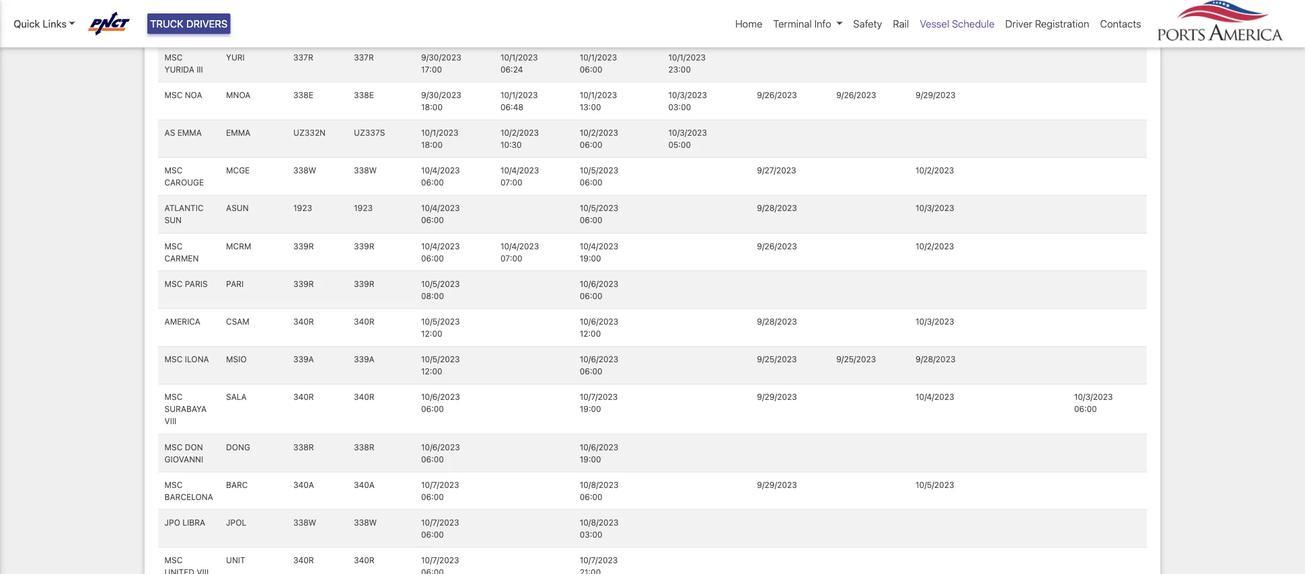 Task type: describe. For each thing, give the bounding box(es) containing it.
19:00 for 10/4/2023 19:00
[[580, 254, 601, 263]]

msc surabaya viii
[[165, 393, 207, 426]]

12:00 for 10/6/2023 12:00
[[421, 329, 443, 339]]

contacts
[[1101, 18, 1142, 30]]

10/1/2023 for 06:24
[[501, 52, 538, 62]]

1 340a from the left
[[293, 481, 314, 490]]

10/1/2023 for 13:00
[[580, 90, 617, 100]]

schedule
[[952, 18, 995, 30]]

2 339a from the left
[[354, 355, 375, 364]]

msc carmen
[[165, 242, 199, 263]]

viii for msc surabaya viii
[[165, 417, 177, 426]]

pari
[[226, 279, 244, 289]]

10/1/2023 23:00
[[669, 52, 706, 74]]

9/30/2023 for 18:00
[[421, 90, 461, 100]]

10/6/2023 for 338r
[[580, 443, 619, 452]]

1 338e from the left
[[293, 90, 314, 100]]

links
[[43, 18, 67, 30]]

10/3/2023 05:00
[[669, 128, 707, 150]]

2 340a from the left
[[354, 481, 375, 490]]

10/1/2023 for 18:00
[[421, 128, 459, 138]]

10/4/2023 06:00 for 1923
[[421, 204, 460, 225]]

0 vertical spatial 9/29/2023
[[916, 90, 956, 100]]

quick
[[13, 18, 40, 30]]

maersk seoul
[[165, 15, 198, 36]]

seoul
[[165, 27, 191, 36]]

9/26/2023 for 9/28/2023
[[757, 15, 797, 24]]

10:30
[[501, 140, 522, 150]]

1 9/25/2023 from the left
[[757, 355, 797, 364]]

10/5/2023 06:00 for 9/28/2023
[[580, 204, 619, 225]]

10/1/2023 06:48
[[501, 90, 538, 112]]

06:00 inside the 10/8/2023 06:00
[[580, 493, 603, 502]]

uz332n
[[293, 128, 326, 138]]

10/5/2023 12:00 for 339a
[[421, 355, 460, 377]]

03:00 for 10/3/2023 03:00
[[669, 102, 691, 112]]

united
[[165, 568, 195, 575]]

safety link
[[848, 11, 888, 37]]

9/27/2023
[[757, 166, 797, 175]]

drivers
[[186, 18, 228, 30]]

2 337r from the left
[[354, 52, 374, 62]]

10/3/2023 for 03:00
[[669, 90, 707, 100]]

atlantic sun
[[165, 204, 204, 225]]

vessel schedule link
[[915, 11, 1000, 37]]

9/30/2023 18:00
[[421, 90, 461, 112]]

10/8/2023 for 03:00
[[580, 518, 619, 528]]

quick links
[[13, 18, 67, 30]]

05:00
[[669, 140, 691, 150]]

barc
[[226, 481, 248, 490]]

sala
[[226, 393, 247, 402]]

quick links link
[[13, 16, 75, 31]]

jpol
[[226, 518, 246, 528]]

10/4/2023 06:00 for 339r
[[421, 242, 460, 263]]

msio
[[226, 355, 247, 364]]

surabaya
[[165, 405, 207, 414]]

asun
[[226, 204, 249, 213]]

13:00
[[580, 102, 601, 112]]

msc for msc carouge
[[165, 166, 183, 175]]

10/5/2023 06:00 for 9/27/2023
[[580, 166, 619, 187]]

10/8/2023 for 06:00
[[580, 481, 619, 490]]

viii for msc united viii
[[197, 568, 209, 575]]

as
[[165, 128, 175, 138]]

10/5/2023 08:00
[[421, 279, 460, 301]]

10/8/2023 06:00
[[580, 481, 619, 502]]

driver registration
[[1006, 18, 1090, 30]]

msc yurida iii
[[165, 52, 203, 74]]

msc for msc barcelona
[[165, 481, 183, 490]]

10/3/2023 for 05:00
[[669, 128, 707, 138]]

10/1/2023 13:00
[[580, 90, 617, 112]]

msc paris
[[165, 279, 208, 289]]

as emma
[[165, 128, 202, 138]]

safety
[[854, 18, 883, 30]]

23:00
[[669, 65, 691, 74]]

giovanni
[[165, 455, 203, 464]]

carmen
[[165, 254, 199, 263]]

10/6/2023 for 339a
[[580, 355, 619, 364]]

msks
[[226, 15, 249, 24]]

msc for msc united viii
[[165, 556, 183, 566]]

19:00 for 10/6/2023 19:00
[[580, 455, 601, 464]]

10/6/2023 19:00
[[580, 443, 619, 464]]

msc for msc paris
[[165, 279, 183, 289]]

msc ilona
[[165, 355, 209, 364]]

9/26/2023 for 9/29/2023
[[757, 90, 797, 100]]

rail link
[[888, 11, 915, 37]]

ilona
[[185, 355, 209, 364]]

yurida
[[165, 65, 194, 74]]

9/26/2023 for 10/2/2023
[[757, 242, 797, 251]]

06:00 inside the 10/2/2023 06:00
[[580, 140, 603, 150]]

10/1/2023 for 23:00
[[669, 52, 706, 62]]

mcge
[[226, 166, 250, 175]]

06:48
[[501, 102, 524, 112]]

msc noa
[[165, 90, 202, 100]]

03:00 for 10/8/2023 03:00
[[580, 531, 603, 540]]

07:00 for 06:00
[[501, 178, 523, 187]]

10/1/2023 for 06:00
[[580, 52, 617, 62]]

06:24
[[501, 65, 523, 74]]



Task type: locate. For each thing, give the bounding box(es) containing it.
0 vertical spatial 10/7/2023 06:00
[[421, 481, 459, 502]]

0 vertical spatial 10/4/2023 07:00
[[501, 166, 539, 187]]

0 vertical spatial 10/8/2023
[[580, 481, 619, 490]]

9/29/2023 for 10/4/2023
[[757, 393, 797, 402]]

1 horizontal spatial 337r
[[354, 52, 374, 62]]

0 horizontal spatial 9/25/2023
[[757, 355, 797, 364]]

1 9/30/2023 from the top
[[421, 52, 461, 62]]

1 vertical spatial 07:00
[[501, 254, 523, 263]]

msc up united at the left of page
[[165, 556, 183, 566]]

msc for msc noa
[[165, 90, 183, 100]]

9/30/2023 for 17:00
[[421, 52, 461, 62]]

0 vertical spatial 10/5/2023 06:00
[[580, 166, 619, 187]]

0 vertical spatial 10/5/2023 12:00
[[421, 317, 460, 339]]

10/1/2023 06:24
[[501, 52, 538, 74]]

18:00 for 10/1/2023 18:00
[[421, 140, 443, 150]]

0 vertical spatial 03:00
[[669, 102, 691, 112]]

0 horizontal spatial emma
[[177, 128, 202, 138]]

1 horizontal spatial 9/25/2023
[[837, 355, 877, 364]]

terminal
[[774, 18, 812, 30]]

1 338r from the left
[[293, 443, 314, 452]]

7 msc from the top
[[165, 393, 183, 402]]

8 msc from the top
[[165, 443, 183, 452]]

msc for msc ilona
[[165, 355, 183, 364]]

america
[[165, 317, 200, 327]]

2 vertical spatial 9/29/2023
[[757, 481, 797, 490]]

10 msc from the top
[[165, 556, 183, 566]]

06:00 inside 10/1/2023 06:00
[[580, 65, 603, 74]]

noa
[[185, 90, 202, 100]]

1 vertical spatial 10/5/2023 06:00
[[580, 204, 619, 225]]

0 horizontal spatial 337r
[[293, 52, 313, 62]]

06:00
[[580, 65, 603, 74], [580, 140, 603, 150], [421, 178, 444, 187], [580, 178, 603, 187], [421, 216, 444, 225], [580, 216, 603, 225], [421, 254, 444, 263], [580, 291, 603, 301], [580, 367, 603, 377], [421, 405, 444, 414], [1075, 405, 1097, 414], [421, 455, 444, 464], [421, 493, 444, 502], [580, 493, 603, 502], [421, 531, 444, 540]]

sun
[[165, 216, 182, 225]]

9/30/2023
[[421, 52, 461, 62], [421, 90, 461, 100]]

1 vertical spatial 10/5/2023 12:00
[[421, 355, 460, 377]]

10/1/2023 up 06:24
[[501, 52, 538, 62]]

1 vertical spatial 03:00
[[580, 531, 603, 540]]

2 9/30/2023 from the top
[[421, 90, 461, 100]]

3 10/4/2023 06:00 from the top
[[421, 242, 460, 263]]

339r
[[293, 242, 314, 251], [354, 242, 375, 251], [293, 279, 314, 289], [354, 279, 375, 289]]

msc left noa
[[165, 90, 183, 100]]

msc
[[165, 52, 183, 62], [165, 90, 183, 100], [165, 166, 183, 175], [165, 242, 183, 251], [165, 279, 183, 289], [165, 355, 183, 364], [165, 393, 183, 402], [165, 443, 183, 452], [165, 481, 183, 490], [165, 556, 183, 566]]

9/30/2023 down 17:00
[[421, 90, 461, 100]]

4 msc from the top
[[165, 242, 183, 251]]

emma right 'as'
[[177, 128, 202, 138]]

msc carouge
[[165, 166, 204, 187]]

0 vertical spatial 9/30/2023
[[421, 52, 461, 62]]

2 07:00 from the top
[[501, 254, 523, 263]]

10/2/2023
[[501, 128, 539, 138], [580, 128, 619, 138], [916, 166, 955, 175], [916, 242, 955, 251]]

unit
[[226, 556, 245, 566]]

10/5/2023 06:00 up 10/4/2023 19:00
[[580, 204, 619, 225]]

maersk
[[165, 15, 198, 24]]

msc inside msc don giovanni
[[165, 443, 183, 452]]

338e up uz332n
[[293, 90, 314, 100]]

2 1923 from the left
[[354, 204, 373, 213]]

1 horizontal spatial emma
[[226, 128, 251, 138]]

337r
[[293, 52, 313, 62], [354, 52, 374, 62]]

atlantic
[[165, 204, 204, 213]]

0 horizontal spatial 338e
[[293, 90, 314, 100]]

0 horizontal spatial 339a
[[293, 355, 314, 364]]

0 horizontal spatial 338r
[[293, 443, 314, 452]]

17:00
[[421, 65, 442, 74]]

carouge
[[165, 178, 204, 187]]

msc up carmen
[[165, 242, 183, 251]]

10/8/2023 03:00
[[580, 518, 619, 540]]

03:00 up 10/3/2023 05:00
[[669, 102, 691, 112]]

10/1/2023 up "10/1/2023 13:00"
[[580, 52, 617, 62]]

contacts link
[[1095, 11, 1147, 37]]

2 18:00 from the top
[[421, 140, 443, 150]]

10/5/2023 12:00 for 340r
[[421, 317, 460, 339]]

07:00 for 19:00
[[501, 254, 523, 263]]

0 vertical spatial 19:00
[[580, 254, 601, 263]]

terminal info link
[[768, 11, 848, 37]]

2 vertical spatial 10/4/2023 06:00
[[421, 242, 460, 263]]

340r
[[293, 317, 314, 327], [354, 317, 375, 327], [293, 393, 314, 402], [354, 393, 375, 402], [293, 556, 314, 566], [354, 556, 375, 566]]

paris
[[185, 279, 208, 289]]

1 horizontal spatial 338e
[[354, 90, 374, 100]]

uz337s
[[354, 128, 385, 138]]

viii down surabaya
[[165, 417, 177, 426]]

9/29/2023 for 10/5/2023
[[757, 481, 797, 490]]

10/6/2023 06:00
[[580, 279, 619, 301], [580, 355, 619, 377], [421, 393, 460, 414], [421, 443, 460, 464]]

10/7/2023 06:00 for 340a
[[421, 481, 459, 502]]

truck
[[150, 18, 184, 30]]

3 19:00 from the top
[[580, 455, 601, 464]]

1 vertical spatial 19:00
[[580, 405, 601, 414]]

1 10/8/2023 from the top
[[580, 481, 619, 490]]

9/30/2023 up 17:00
[[421, 52, 461, 62]]

home link
[[730, 11, 768, 37]]

2 10/8/2023 from the top
[[580, 518, 619, 528]]

msc inside msc carmen
[[165, 242, 183, 251]]

msc united viii
[[165, 556, 209, 575]]

emma down "mnoa"
[[226, 128, 251, 138]]

1 horizontal spatial 339a
[[354, 355, 375, 364]]

2 338r from the left
[[354, 443, 375, 452]]

18:00 inside 9/30/2023 18:00
[[421, 102, 443, 112]]

1 emma from the left
[[177, 128, 202, 138]]

2 10/5/2023 12:00 from the top
[[421, 355, 460, 377]]

1 horizontal spatial viii
[[197, 568, 209, 575]]

dong
[[226, 443, 250, 452]]

truck drivers
[[150, 18, 228, 30]]

10/6/2023 for 340r
[[580, 317, 619, 327]]

msc inside the msc yurida iii
[[165, 52, 183, 62]]

10/1/2023 06:00
[[580, 52, 617, 74]]

mnoa
[[226, 90, 251, 100]]

msc left the paris on the left of page
[[165, 279, 183, 289]]

barcelona
[[165, 493, 213, 502]]

18:00 for 9/30/2023 18:00
[[421, 102, 443, 112]]

5 msc from the top
[[165, 279, 183, 289]]

10/3/2023 03:00
[[669, 90, 707, 112]]

2 19:00 from the top
[[580, 405, 601, 414]]

10/7/2023 06:00 for 338w
[[421, 518, 459, 540]]

10/1/2023 up 23:00
[[669, 52, 706, 62]]

1 vertical spatial 18:00
[[421, 140, 443, 150]]

msc inside msc carouge
[[165, 166, 183, 175]]

1 msc from the top
[[165, 52, 183, 62]]

1 10/5/2023 12:00 from the top
[[421, 317, 460, 339]]

07:00
[[501, 178, 523, 187], [501, 254, 523, 263]]

10/7/2023 19:00
[[580, 393, 618, 414]]

1 1923 from the left
[[293, 204, 312, 213]]

info
[[815, 18, 832, 30]]

10/4/2023 07:00 for 10/5/2023
[[501, 166, 539, 187]]

driver
[[1006, 18, 1033, 30]]

10/2/2023 10:30
[[501, 128, 539, 150]]

viii inside msc united viii
[[197, 568, 209, 575]]

10/3/2023 for 06:00
[[1075, 393, 1113, 402]]

10/8/2023 down the 10/8/2023 06:00
[[580, 518, 619, 528]]

viii inside msc surabaya viii
[[165, 417, 177, 426]]

0 vertical spatial viii
[[165, 417, 177, 426]]

0 vertical spatial 18:00
[[421, 102, 443, 112]]

12:00 inside '10/6/2023 12:00'
[[580, 329, 601, 339]]

msc left ilona
[[165, 355, 183, 364]]

1 10/4/2023 07:00 from the top
[[501, 166, 539, 187]]

9 msc from the top
[[165, 481, 183, 490]]

viii right united at the left of page
[[197, 568, 209, 575]]

10/5/2023 06:00 down the 10/2/2023 06:00
[[580, 166, 619, 187]]

emma
[[177, 128, 202, 138], [226, 128, 251, 138]]

10/1/2023
[[501, 52, 538, 62], [580, 52, 617, 62], [669, 52, 706, 62], [501, 90, 538, 100], [580, 90, 617, 100], [421, 128, 459, 138]]

19:00 inside '10/7/2023 19:00'
[[580, 405, 601, 414]]

2 vertical spatial 19:00
[[580, 455, 601, 464]]

mcrm
[[226, 242, 251, 251]]

2 emma from the left
[[226, 128, 251, 138]]

10/5/2023
[[580, 166, 619, 175], [580, 204, 619, 213], [421, 279, 460, 289], [421, 317, 460, 327], [421, 355, 460, 364], [916, 481, 955, 490]]

vessel schedule
[[920, 18, 995, 30]]

1 horizontal spatial 1923
[[354, 204, 373, 213]]

1 18:00 from the top
[[421, 102, 443, 112]]

19:00
[[580, 254, 601, 263], [580, 405, 601, 414], [580, 455, 601, 464]]

08:00
[[421, 291, 444, 301]]

1 339a from the left
[[293, 355, 314, 364]]

1 07:00 from the top
[[501, 178, 523, 187]]

1 vertical spatial 9/29/2023
[[757, 393, 797, 402]]

rail
[[893, 18, 909, 30]]

2 msc from the top
[[165, 90, 183, 100]]

1923
[[293, 204, 312, 213], [354, 204, 373, 213]]

msc for msc carmen
[[165, 242, 183, 251]]

10/7/2023
[[580, 393, 618, 402], [421, 481, 459, 490], [421, 518, 459, 528], [421, 556, 459, 566], [580, 556, 618, 566]]

18:00 inside the 10/1/2023 18:00
[[421, 140, 443, 150]]

19:00 inside 10/4/2023 19:00
[[580, 254, 601, 263]]

338e up uz337s
[[354, 90, 374, 100]]

3 msc from the top
[[165, 166, 183, 175]]

6 msc from the top
[[165, 355, 183, 364]]

1 10/4/2023 06:00 from the top
[[421, 166, 460, 187]]

10/1/2023 up 06:48
[[501, 90, 538, 100]]

registration
[[1036, 18, 1090, 30]]

10/2/2023 06:00
[[580, 128, 619, 150]]

10/4/2023 19:00
[[580, 242, 619, 263]]

2 10/5/2023 06:00 from the top
[[580, 204, 619, 225]]

msc up giovanni
[[165, 443, 183, 452]]

1 19:00 from the top
[[580, 254, 601, 263]]

0 vertical spatial 07:00
[[501, 178, 523, 187]]

0 horizontal spatial viii
[[165, 417, 177, 426]]

18:00 down 9/30/2023 18:00
[[421, 140, 443, 150]]

msc up yurida
[[165, 52, 183, 62]]

1 horizontal spatial 03:00
[[669, 102, 691, 112]]

jpo
[[165, 518, 180, 528]]

03:00 down the 10/8/2023 06:00
[[580, 531, 603, 540]]

18:00
[[421, 102, 443, 112], [421, 140, 443, 150]]

iii
[[197, 65, 203, 74]]

10/5/2023 12:00
[[421, 317, 460, 339], [421, 355, 460, 377]]

msc for msc surabaya viii
[[165, 393, 183, 402]]

msc up barcelona
[[165, 481, 183, 490]]

driver registration link
[[1000, 11, 1095, 37]]

10/4/2023 07:00 for 10/4/2023
[[501, 242, 539, 263]]

1 vertical spatial viii
[[197, 568, 209, 575]]

10/4/2023 06:00
[[421, 166, 460, 187], [421, 204, 460, 225], [421, 242, 460, 263]]

10/1/2023 18:00
[[421, 128, 459, 150]]

1 10/5/2023 06:00 from the top
[[580, 166, 619, 187]]

0 horizontal spatial 1923
[[293, 204, 312, 213]]

9/30/2023 17:00
[[421, 52, 461, 74]]

1 vertical spatial 10/4/2023 06:00
[[421, 204, 460, 225]]

msc barcelona
[[165, 481, 213, 502]]

18:00 up the 10/1/2023 18:00
[[421, 102, 443, 112]]

yuri
[[226, 52, 245, 62]]

1 horizontal spatial 338r
[[354, 443, 375, 452]]

viii
[[165, 417, 177, 426], [197, 568, 209, 575]]

12:00 for 10/6/2023 06:00
[[421, 367, 443, 377]]

10/1/2023 down 9/30/2023 18:00
[[421, 128, 459, 138]]

csam
[[226, 317, 250, 327]]

msc for msc don giovanni
[[165, 443, 183, 452]]

home
[[736, 18, 763, 30]]

0 horizontal spatial 03:00
[[580, 531, 603, 540]]

1 horizontal spatial 340a
[[354, 481, 375, 490]]

10/4/2023
[[421, 166, 460, 175], [501, 166, 539, 175], [421, 204, 460, 213], [421, 242, 460, 251], [501, 242, 539, 251], [580, 242, 619, 251], [916, 393, 955, 402]]

truck drivers link
[[147, 13, 230, 34]]

libra
[[183, 518, 205, 528]]

0 horizontal spatial 340a
[[293, 481, 314, 490]]

1 vertical spatial 9/30/2023
[[421, 90, 461, 100]]

10/6/2023 for 339r
[[580, 279, 619, 289]]

339a
[[293, 355, 314, 364], [354, 355, 375, 364]]

msc inside msc barcelona
[[165, 481, 183, 490]]

terminal info
[[774, 18, 832, 30]]

10/3/2023 06:00
[[1075, 393, 1113, 414]]

jpo libra
[[165, 518, 205, 528]]

9/28/2023
[[916, 15, 956, 24], [757, 204, 797, 213], [757, 317, 797, 327], [916, 355, 956, 364]]

338w
[[293, 166, 316, 175], [354, 166, 377, 175], [293, 518, 316, 528], [354, 518, 377, 528]]

10/1/2023 for 06:48
[[501, 90, 538, 100]]

2 338e from the left
[[354, 90, 374, 100]]

10/8/2023 down 10/6/2023 19:00
[[580, 481, 619, 490]]

msc inside msc united viii
[[165, 556, 183, 566]]

1 337r from the left
[[293, 52, 313, 62]]

19:00 for 10/7/2023 19:00
[[580, 405, 601, 414]]

1 vertical spatial 10/8/2023
[[580, 518, 619, 528]]

1 10/7/2023 06:00 from the top
[[421, 481, 459, 502]]

10/1/2023 up 13:00
[[580, 90, 617, 100]]

2 9/25/2023 from the left
[[837, 355, 877, 364]]

06:00 inside 10/3/2023 06:00
[[1075, 405, 1097, 414]]

2 10/4/2023 07:00 from the top
[[501, 242, 539, 263]]

340a
[[293, 481, 314, 490], [354, 481, 375, 490]]

msc for msc yurida iii
[[165, 52, 183, 62]]

2 10/7/2023 06:00 from the top
[[421, 518, 459, 540]]

msc up carouge on the left of the page
[[165, 166, 183, 175]]

msc up surabaya
[[165, 393, 183, 402]]

19:00 inside 10/6/2023 19:00
[[580, 455, 601, 464]]

0 vertical spatial 10/4/2023 06:00
[[421, 166, 460, 187]]

msc inside msc surabaya viii
[[165, 393, 183, 402]]

03:00 inside 10/3/2023 03:00
[[669, 102, 691, 112]]

10/4/2023 06:00 for 338w
[[421, 166, 460, 187]]

1 vertical spatial 10/4/2023 07:00
[[501, 242, 539, 263]]

1 vertical spatial 10/7/2023 06:00
[[421, 518, 459, 540]]

msc don giovanni
[[165, 443, 203, 464]]

2 10/4/2023 06:00 from the top
[[421, 204, 460, 225]]

don
[[185, 443, 203, 452]]

03:00 inside '10/8/2023 03:00'
[[580, 531, 603, 540]]



Task type: vqa. For each thing, say whether or not it's contained in the screenshot.
Home
yes



